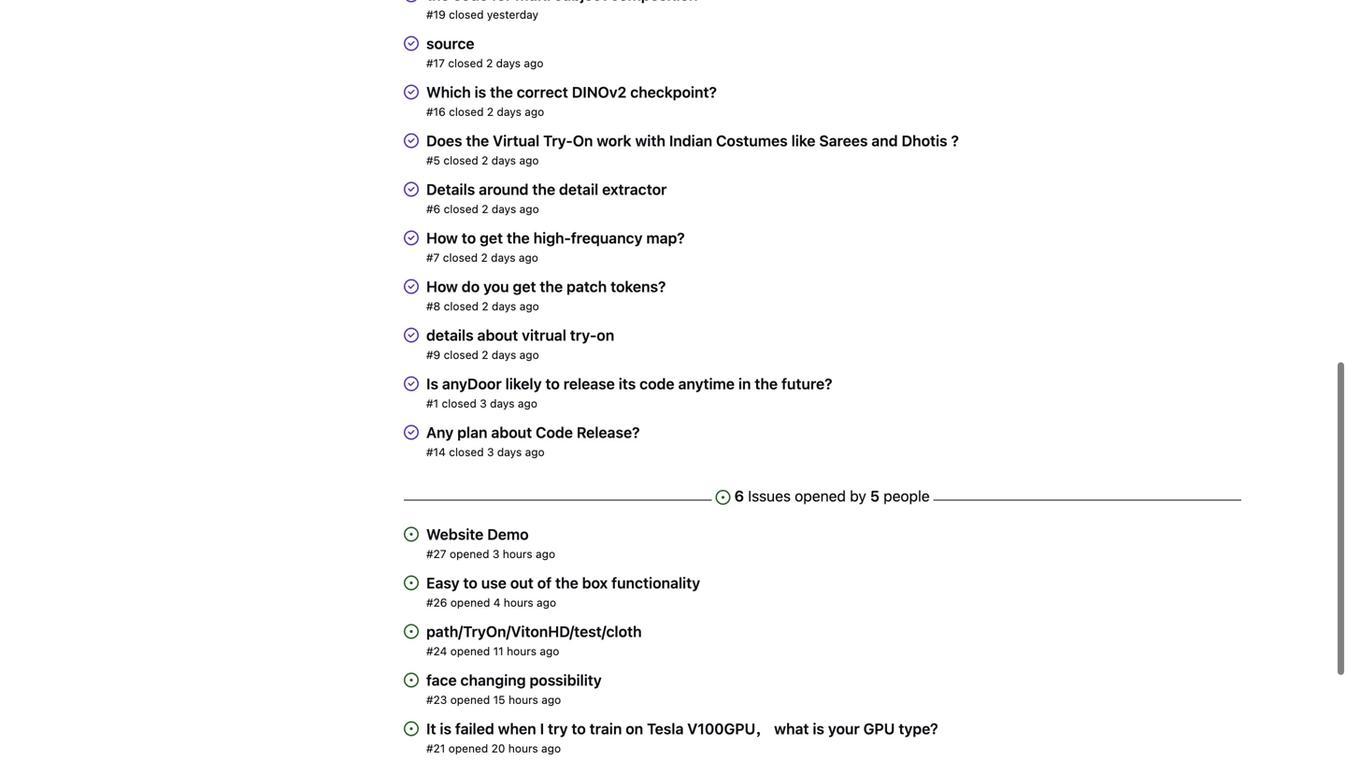 Task type: vqa. For each thing, say whether or not it's contained in the screenshot.
issue opened image
yes



Task type: locate. For each thing, give the bounding box(es) containing it.
opened inside "path/tryon/vitonhd/test/cloth #24 opened 11 hours ago"
[[451, 641, 490, 654]]

try-
[[570, 323, 597, 340]]

hours down the 'demo'
[[503, 544, 533, 557]]

hours down path/tryon/vitonhd/test/cloth link
[[507, 641, 537, 654]]

when
[[498, 717, 537, 734]]

#5
[[427, 150, 441, 163]]

it is failed when i try to train on tesla v100gpu， what is your gpu type？ #21 opened 20 hours ago
[[427, 717, 946, 752]]

details
[[427, 323, 474, 340]]

1 horizontal spatial is
[[475, 80, 487, 97]]

issue opened image for easy to use out of the box functionality
[[404, 572, 419, 587]]

2 up anydoor
[[482, 345, 489, 358]]

2 vertical spatial issue opened image
[[404, 572, 419, 587]]

the left the high-
[[507, 225, 530, 243]]

issue opened image left the 'easy'
[[404, 572, 419, 587]]

1 vertical spatial about
[[491, 420, 532, 438]]

2 inside source #17 closed 2 days ago
[[486, 53, 493, 66]]

4 closed image from the top
[[404, 227, 419, 242]]

0 horizontal spatial on
[[597, 323, 615, 340]]

is
[[475, 80, 487, 97], [440, 717, 452, 734], [813, 717, 825, 734]]

days up virtual
[[497, 101, 522, 115]]

does the virtual try-on work with indian costumes like sarees and dhotis ? #5 closed 2 days ago
[[427, 128, 960, 163]]

days inside details about vitrual try-on #9 closed 2 days ago
[[492, 345, 517, 358]]

about right plan
[[491, 420, 532, 438]]

opened down failed
[[449, 739, 489, 752]]

how for how do you get the patch tokens?
[[427, 274, 458, 292]]

is right it
[[440, 717, 452, 734]]

the right of
[[556, 571, 579, 588]]

details around the detail extractor link
[[427, 177, 667, 195]]

days down around
[[492, 199, 517, 212]]

the inside how to get the high-frequancy map? #7 closed 2 days ago
[[507, 225, 530, 243]]

#16
[[427, 101, 446, 115]]

#6
[[427, 199, 441, 212]]

website demo #27 opened 3 hours ago
[[427, 522, 556, 557]]

on right the train
[[626, 717, 644, 734]]

indian
[[670, 128, 713, 146]]

anytime
[[679, 371, 735, 389]]

how do you get the patch tokens? #8 closed 2 days ago
[[427, 274, 666, 309]]

hours down when
[[509, 739, 538, 752]]

closed image
[[404, 178, 419, 193], [404, 275, 419, 290], [404, 421, 419, 436]]

hours inside easy to use out of the box functionality #26 opened 4 hours ago
[[504, 593, 534, 606]]

the inside details around the detail extractor #6 closed 2 days ago
[[533, 177, 556, 195]]

3 issue opened image from the top
[[404, 718, 419, 733]]

opened left 11
[[451, 641, 490, 654]]

train
[[590, 717, 622, 734]]

what
[[775, 717, 810, 734]]

is left your
[[813, 717, 825, 734]]

closed image for does
[[404, 130, 419, 145]]

1 vertical spatial issue opened image
[[404, 523, 419, 538]]

easy to use out of the box functionality link
[[427, 571, 701, 588]]

opened inside easy to use out of the box functionality #26 opened 4 hours ago
[[451, 593, 490, 606]]

6 closed image from the top
[[404, 373, 419, 388]]

ago down try
[[542, 739, 561, 752]]

1 how from the top
[[427, 225, 458, 243]]

ago inside any plan about code release? #14 closed 3 days ago
[[525, 442, 545, 455]]

closed inside how do you get the patch tokens? #8 closed 2 days ago
[[444, 296, 479, 309]]

#27
[[427, 544, 447, 557]]

closed image left any
[[404, 421, 419, 436]]

is inside which is the correct dinov2 checkpoint? #16 closed 2 days ago
[[475, 80, 487, 97]]

days down any plan about code release? link
[[497, 442, 522, 455]]

days inside is anydoor likely to release its code anytime in the future? #1 closed 3 days ago
[[490, 393, 515, 406]]

to
[[462, 225, 476, 243], [546, 371, 560, 389], [464, 571, 478, 588], [572, 717, 586, 734]]

the left correct
[[490, 80, 513, 97]]

ago down any plan about code release? link
[[525, 442, 545, 455]]

on up release
[[597, 323, 615, 340]]

opened left 4
[[451, 593, 490, 606]]

1 issue opened image from the top
[[404, 621, 419, 636]]

opened
[[795, 484, 847, 501], [450, 544, 490, 557], [451, 593, 490, 606], [451, 641, 490, 654], [451, 690, 490, 703], [449, 739, 489, 752]]

ago inside easy to use out of the box functionality #26 opened 4 hours ago
[[537, 593, 557, 606]]

2 inside how to get the high-frequancy map? #7 closed 2 days ago
[[481, 247, 488, 261]]

the right does
[[466, 128, 489, 146]]

face changing possibility link
[[427, 668, 602, 686]]

2 inside details around the detail extractor #6 closed 2 days ago
[[482, 199, 489, 212]]

closed image left do
[[404, 275, 419, 290]]

days inside does the virtual try-on work with indian costumes like sarees and dhotis ? #5 closed 2 days ago
[[492, 150, 516, 163]]

ago down of
[[537, 593, 557, 606]]

how up #8
[[427, 274, 458, 292]]

opened left 15
[[451, 690, 490, 703]]

0 vertical spatial about
[[478, 323, 518, 340]]

ago down the likely
[[518, 393, 538, 406]]

ago inside which is the correct dinov2 checkpoint? #16 closed 2 days ago
[[525, 101, 545, 115]]

checkpoint?
[[631, 80, 717, 97]]

closed
[[449, 4, 484, 17], [448, 53, 483, 66], [449, 101, 484, 115], [444, 150, 479, 163], [444, 199, 479, 212], [443, 247, 478, 261], [444, 296, 479, 309], [444, 345, 479, 358], [442, 393, 477, 406], [449, 442, 484, 455]]

days inside any plan about code release? #14 closed 3 days ago
[[497, 442, 522, 455]]

0 vertical spatial closed image
[[404, 178, 419, 193]]

2 down #19 closed yesterday
[[486, 53, 493, 66]]

3
[[480, 393, 487, 406], [487, 442, 494, 455], [493, 544, 500, 557]]

hours down "face changing possibility" link on the left of page
[[509, 690, 539, 703]]

demo
[[488, 522, 529, 540]]

#17
[[427, 53, 445, 66]]

3 down the 'demo'
[[493, 544, 500, 557]]

which
[[427, 80, 471, 97]]

closed image for details
[[404, 324, 419, 339]]

ago down virtual
[[520, 150, 539, 163]]

with
[[636, 128, 666, 146]]

issue opened image left "website"
[[404, 523, 419, 538]]

2 closed image from the top
[[404, 81, 419, 96]]

1 closed image from the top
[[404, 32, 419, 47]]

2 vertical spatial 3
[[493, 544, 500, 557]]

20
[[492, 739, 506, 752]]

2 up you at left top
[[481, 247, 488, 261]]

ago inside it is failed when i try to train on tesla v100gpu， what is your gpu type？ #21 opened 20 hours ago
[[542, 739, 561, 752]]

#24
[[427, 641, 447, 654]]

is anydoor likely to release its code anytime in the future? #1 closed 3 days ago
[[427, 371, 833, 406]]

days down you at left top
[[492, 296, 517, 309]]

issue opened image for it
[[404, 718, 419, 733]]

future?
[[782, 371, 833, 389]]

days down virtual
[[492, 150, 516, 163]]

and
[[872, 128, 899, 146]]

get up you at left top
[[480, 225, 503, 243]]

likely
[[506, 371, 542, 389]]

2 down around
[[482, 199, 489, 212]]

closed inside source #17 closed 2 days ago
[[448, 53, 483, 66]]

its
[[619, 371, 636, 389]]

ago down how do you get the patch tokens? link
[[520, 296, 539, 309]]

2 issue opened image from the top
[[404, 669, 419, 684]]

closed image left details
[[404, 178, 419, 193]]

days up you at left top
[[491, 247, 516, 261]]

v100gpu，
[[688, 717, 771, 734]]

0 vertical spatial 3
[[480, 393, 487, 406]]

is
[[427, 371, 439, 389]]

ago down the high-
[[519, 247, 539, 261]]

the left "patch"
[[540, 274, 563, 292]]

closed image for any
[[404, 421, 419, 436]]

the inside which is the correct dinov2 checkpoint? #16 closed 2 days ago
[[490, 80, 513, 97]]

days down details about vitrual try-on link
[[492, 345, 517, 358]]

opened down website demo link on the bottom
[[450, 544, 490, 557]]

1 vertical spatial issue opened image
[[404, 669, 419, 684]]

path/tryon/vitonhd/test/cloth #24 opened 11 hours ago
[[427, 619, 642, 654]]

ago down details around the detail extractor 'link'
[[520, 199, 539, 212]]

issue opened image
[[716, 486, 731, 501], [404, 523, 419, 538], [404, 572, 419, 587]]

1 vertical spatial get
[[513, 274, 536, 292]]

to inside easy to use out of the box functionality #26 opened 4 hours ago
[[464, 571, 478, 588]]

days up correct
[[496, 53, 521, 66]]

closed inside details about vitrual try-on #9 closed 2 days ago
[[444, 345, 479, 358]]

get
[[480, 225, 503, 243], [513, 274, 536, 292]]

0 horizontal spatial get
[[480, 225, 503, 243]]

details
[[427, 177, 475, 195]]

any plan about code release? #14 closed 3 days ago
[[427, 420, 640, 455]]

the inside how do you get the patch tokens? #8 closed 2 days ago
[[540, 274, 563, 292]]

easy to use out of the box functionality #26 opened 4 hours ago
[[427, 571, 701, 606]]

opened inside it is failed when i try to train on tesla v100gpu， what is your gpu type？ #21 opened 20 hours ago
[[449, 739, 489, 752]]

code
[[640, 371, 675, 389]]

2
[[486, 53, 493, 66], [487, 101, 494, 115], [482, 150, 489, 163], [482, 199, 489, 212], [481, 247, 488, 261], [482, 296, 489, 309], [482, 345, 489, 358]]

1 horizontal spatial get
[[513, 274, 536, 292]]

the inside is anydoor likely to release its code anytime in the future? #1 closed 3 days ago
[[755, 371, 778, 389]]

2 closed image from the top
[[404, 275, 419, 290]]

closed image
[[404, 32, 419, 47], [404, 81, 419, 96], [404, 130, 419, 145], [404, 227, 419, 242], [404, 324, 419, 339], [404, 373, 419, 388]]

anydoor
[[442, 371, 502, 389]]

ago down details about vitrual try-on link
[[520, 345, 539, 358]]

ago down possibility
[[542, 690, 561, 703]]

2 up around
[[482, 150, 489, 163]]

type？
[[899, 717, 946, 734]]

ago up of
[[536, 544, 556, 557]]

is right the which
[[475, 80, 487, 97]]

ago inside is anydoor likely to release its code anytime in the future? #1 closed 3 days ago
[[518, 393, 538, 406]]

source link
[[427, 31, 475, 49]]

5 closed image from the top
[[404, 324, 419, 339]]

on inside details about vitrual try-on #9 closed 2 days ago
[[597, 323, 615, 340]]

2 vertical spatial issue opened image
[[404, 718, 419, 733]]

4
[[494, 593, 501, 606]]

days inside how do you get the patch tokens? #8 closed 2 days ago
[[492, 296, 517, 309]]

tesla
[[647, 717, 684, 734]]

hours inside it is failed when i try to train on tesla v100gpu， what is your gpu type？ #21 opened 20 hours ago
[[509, 739, 538, 752]]

2 vertical spatial closed image
[[404, 421, 419, 436]]

#7
[[427, 247, 440, 261]]

issue opened image for path/tryon/vitonhd/test/cloth
[[404, 621, 419, 636]]

about left vitrual
[[478, 323, 518, 340]]

details about vitrual try-on #9 closed 2 days ago
[[427, 323, 615, 358]]

days
[[496, 53, 521, 66], [497, 101, 522, 115], [492, 150, 516, 163], [492, 199, 517, 212], [491, 247, 516, 261], [492, 296, 517, 309], [492, 345, 517, 358], [490, 393, 515, 406], [497, 442, 522, 455]]

closed image for is
[[404, 373, 419, 388]]

the right in
[[755, 371, 778, 389]]

ago inside does the virtual try-on work with indian costumes like sarees and dhotis ? #5 closed 2 days ago
[[520, 150, 539, 163]]

3 closed image from the top
[[404, 130, 419, 145]]

0 horizontal spatial is
[[440, 717, 452, 734]]

2 down you at left top
[[482, 296, 489, 309]]

hours down out
[[504, 593, 534, 606]]

3 down anydoor
[[480, 393, 487, 406]]

the inside easy to use out of the box functionality #26 opened 4 hours ago
[[556, 571, 579, 588]]

1 vertical spatial how
[[427, 274, 458, 292]]

to up do
[[462, 225, 476, 243]]

1 horizontal spatial on
[[626, 717, 644, 734]]

0 vertical spatial issue opened image
[[404, 621, 419, 636]]

issue opened image left 6 at the bottom right of the page
[[716, 486, 731, 501]]

people
[[884, 484, 930, 501]]

to right try
[[572, 717, 586, 734]]

1 vertical spatial 3
[[487, 442, 494, 455]]

?
[[952, 128, 960, 146]]

3 down plan
[[487, 442, 494, 455]]

get right you at left top
[[513, 274, 536, 292]]

how up #7 on the top of page
[[427, 225, 458, 243]]

2 up virtual
[[487, 101, 494, 115]]

ago inside "path/tryon/vitonhd/test/cloth #24 opened 11 hours ago"
[[540, 641, 560, 654]]

0 vertical spatial get
[[480, 225, 503, 243]]

0 vertical spatial on
[[597, 323, 615, 340]]

you
[[484, 274, 509, 292]]

how inside how do you get the patch tokens? #8 closed 2 days ago
[[427, 274, 458, 292]]

issue opened image
[[404, 621, 419, 636], [404, 669, 419, 684], [404, 718, 419, 733]]

frequancy
[[571, 225, 643, 243]]

to left 'use'
[[464, 571, 478, 588]]

work
[[597, 128, 632, 146]]

ago down correct
[[525, 101, 545, 115]]

how inside how to get the high-frequancy map? #7 closed 2 days ago
[[427, 225, 458, 243]]

0 vertical spatial how
[[427, 225, 458, 243]]

1 vertical spatial closed image
[[404, 275, 419, 290]]

2 how from the top
[[427, 274, 458, 292]]

to right the likely
[[546, 371, 560, 389]]

ago up correct
[[524, 53, 544, 66]]

closed image for which
[[404, 81, 419, 96]]

opened inside face changing possibility #23 opened 15 hours ago
[[451, 690, 490, 703]]

code
[[536, 420, 573, 438]]

closed inside how to get the high-frequancy map? #7 closed 2 days ago
[[443, 247, 478, 261]]

virtual
[[493, 128, 540, 146]]

1 vertical spatial on
[[626, 717, 644, 734]]

5
[[871, 484, 880, 501]]

it
[[427, 717, 436, 734]]

days down the likely
[[490, 393, 515, 406]]

does
[[427, 128, 463, 146]]

ago inside face changing possibility #23 opened 15 hours ago
[[542, 690, 561, 703]]

the left detail
[[533, 177, 556, 195]]

3 closed image from the top
[[404, 421, 419, 436]]

1 closed image from the top
[[404, 178, 419, 193]]

ago down path/tryon/vitonhd/test/cloth link
[[540, 641, 560, 654]]



Task type: describe. For each thing, give the bounding box(es) containing it.
ago inside website demo #27 opened 3 hours ago
[[536, 544, 556, 557]]

extractor
[[603, 177, 667, 195]]

hours inside website demo #27 opened 3 hours ago
[[503, 544, 533, 557]]

0 vertical spatial issue opened image
[[716, 486, 731, 501]]

changing
[[461, 668, 526, 686]]

box
[[582, 571, 608, 588]]

ago inside how to get the high-frequancy map? #7 closed 2 days ago
[[519, 247, 539, 261]]

#26
[[427, 593, 448, 606]]

issues
[[748, 484, 791, 501]]

map?
[[647, 225, 685, 243]]

try
[[548, 717, 568, 734]]

hours inside "path/tryon/vitonhd/test/cloth #24 opened 11 hours ago"
[[507, 641, 537, 654]]

how do you get the patch tokens? link
[[427, 274, 666, 292]]

days inside details around the detail extractor #6 closed 2 days ago
[[492, 199, 517, 212]]

issue opened image for face
[[404, 669, 419, 684]]

closed image for how
[[404, 275, 419, 290]]

any plan about code release? link
[[427, 420, 640, 438]]

closed inside is anydoor likely to release its code anytime in the future? #1 closed 3 days ago
[[442, 393, 477, 406]]

website
[[427, 522, 484, 540]]

on inside it is failed when i try to train on tesla v100gpu， what is your gpu type？ #21 opened 20 hours ago
[[626, 717, 644, 734]]

closed inside details around the detail extractor #6 closed 2 days ago
[[444, 199, 479, 212]]

easy
[[427, 571, 460, 588]]

opened inside website demo #27 opened 3 hours ago
[[450, 544, 490, 557]]

sarees
[[820, 128, 868, 146]]

days inside source #17 closed 2 days ago
[[496, 53, 521, 66]]

around
[[479, 177, 529, 195]]

dhotis
[[902, 128, 948, 146]]

2 inside details about vitrual try-on #9 closed 2 days ago
[[482, 345, 489, 358]]

vitrual
[[522, 323, 567, 340]]

do
[[462, 274, 480, 292]]

is for it
[[440, 717, 452, 734]]

is for which
[[475, 80, 487, 97]]

the inside does the virtual try-on work with indian costumes like sarees and dhotis ? #5 closed 2 days ago
[[466, 128, 489, 146]]

to inside how to get the high-frequancy map? #7 closed 2 days ago
[[462, 225, 476, 243]]

which is the correct dinov2 checkpoint? #16 closed 2 days ago
[[427, 80, 717, 115]]

your
[[829, 717, 860, 734]]

get inside how to get the high-frequancy map? #7 closed 2 days ago
[[480, 225, 503, 243]]

closed image for how
[[404, 227, 419, 242]]

gpu
[[864, 717, 896, 734]]

details about vitrual try-on link
[[427, 323, 615, 340]]

#1
[[427, 393, 439, 406]]

use
[[482, 571, 507, 588]]

2 inside how do you get the patch tokens? #8 closed 2 days ago
[[482, 296, 489, 309]]

3 inside is anydoor likely to release its code anytime in the future? #1 closed 3 days ago
[[480, 393, 487, 406]]

release
[[564, 371, 615, 389]]

detail
[[559, 177, 599, 195]]

2 horizontal spatial is
[[813, 717, 825, 734]]

opened left the by
[[795, 484, 847, 501]]

correct
[[517, 80, 569, 97]]

#21
[[427, 739, 446, 752]]

plan
[[458, 420, 488, 438]]

to inside is anydoor likely to release its code anytime in the future? #1 closed 3 days ago
[[546, 371, 560, 389]]

dinov2
[[572, 80, 627, 97]]

#9
[[427, 345, 441, 358]]

i
[[540, 717, 544, 734]]

costumes
[[717, 128, 788, 146]]

3 inside any plan about code release? #14 closed 3 days ago
[[487, 442, 494, 455]]

how to get the high-frequancy map? link
[[427, 225, 685, 243]]

face
[[427, 668, 457, 686]]

details around the detail extractor #6 closed 2 days ago
[[427, 177, 667, 212]]

out
[[511, 571, 534, 588]]

source
[[427, 31, 475, 49]]

closed inside which is the correct dinov2 checkpoint? #16 closed 2 days ago
[[449, 101, 484, 115]]

like
[[792, 128, 816, 146]]

source #17 closed 2 days ago
[[427, 31, 544, 66]]

ago inside how do you get the patch tokens? #8 closed 2 days ago
[[520, 296, 539, 309]]

get inside how do you get the patch tokens? #8 closed 2 days ago
[[513, 274, 536, 292]]

functionality
[[612, 571, 701, 588]]

any
[[427, 420, 454, 438]]

on
[[573, 128, 593, 146]]

15
[[493, 690, 506, 703]]

path/tryon/vitonhd/test/cloth
[[427, 619, 642, 637]]

#14
[[427, 442, 446, 455]]

by
[[850, 484, 867, 501]]

tokens?
[[611, 274, 666, 292]]

path/tryon/vitonhd/test/cloth link
[[427, 619, 642, 637]]

11
[[494, 641, 504, 654]]

closed image for source
[[404, 32, 419, 47]]

ago inside source #17 closed 2 days ago
[[524, 53, 544, 66]]

#8
[[427, 296, 441, 309]]

closed inside any plan about code release? #14 closed 3 days ago
[[449, 442, 484, 455]]

it is failed when i try to train on tesla v100gpu， what is your gpu type？ link
[[427, 717, 946, 734]]

possibility
[[530, 668, 602, 686]]

in
[[739, 371, 752, 389]]

days inside which is the correct dinov2 checkpoint? #16 closed 2 days ago
[[497, 101, 522, 115]]

6 issues         opened by 5 people
[[735, 484, 930, 501]]

release?
[[577, 420, 640, 438]]

to inside it is failed when i try to train on tesla v100gpu， what is your gpu type？ #21 opened 20 hours ago
[[572, 717, 586, 734]]

website demo link
[[427, 522, 529, 540]]

of
[[538, 571, 552, 588]]

is anydoor likely to release its code anytime in the future? link
[[427, 371, 833, 389]]

ago inside details about vitrual try-on #9 closed 2 days ago
[[520, 345, 539, 358]]

6
[[735, 484, 745, 501]]

closed image for details
[[404, 178, 419, 193]]

days inside how to get the high-frequancy map? #7 closed 2 days ago
[[491, 247, 516, 261]]

ago inside details around the detail extractor #6 closed 2 days ago
[[520, 199, 539, 212]]

issue opened image for website demo
[[404, 523, 419, 538]]

2 inside which is the correct dinov2 checkpoint? #16 closed 2 days ago
[[487, 101, 494, 115]]

3 inside website demo #27 opened 3 hours ago
[[493, 544, 500, 557]]

about inside any plan about code release? #14 closed 3 days ago
[[491, 420, 532, 438]]

closed inside does the virtual try-on work with indian costumes like sarees and dhotis ? #5 closed 2 days ago
[[444, 150, 479, 163]]

patch
[[567, 274, 607, 292]]

#19 closed yesterday
[[427, 4, 539, 17]]

does the virtual try-on work with indian costumes like sarees and dhotis ? link
[[427, 128, 960, 146]]

how for how to get the high-frequancy map?
[[427, 225, 458, 243]]

about inside details about vitrual try-on #9 closed 2 days ago
[[478, 323, 518, 340]]

try-
[[544, 128, 573, 146]]

failed
[[455, 717, 495, 734]]

2 inside does the virtual try-on work with indian costumes like sarees and dhotis ? #5 closed 2 days ago
[[482, 150, 489, 163]]

#23
[[427, 690, 447, 703]]

hours inside face changing possibility #23 opened 15 hours ago
[[509, 690, 539, 703]]

which is the correct dinov2 checkpoint? link
[[427, 80, 717, 97]]



